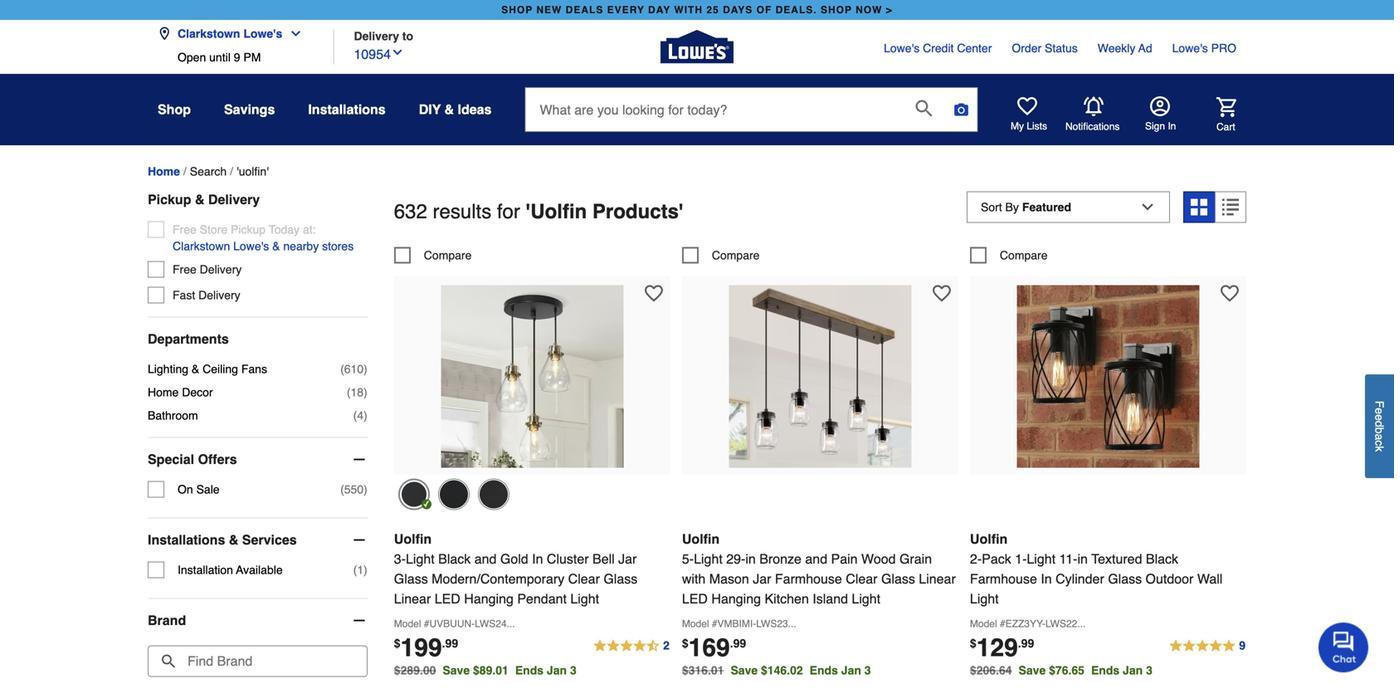Task type: vqa. For each thing, say whether or not it's contained in the screenshot.
s
no



Task type: describe. For each thing, give the bounding box(es) containing it.
today
[[269, 223, 300, 236]]

1 ' from the left
[[526, 200, 531, 223]]

minus image for special offers
[[351, 451, 368, 468]]

model for 2-pack 1-light 11-in textured black farmhouse in cylinder glass outdoor wall light
[[971, 618, 998, 630]]

18
[[351, 386, 364, 399]]

& for services
[[229, 532, 239, 548]]

ends for 199
[[515, 664, 544, 677]]

of
[[757, 4, 772, 16]]

led inside uolfin 3-light black and gold in cluster bell jar glass modern/contemporary clear glass linear led hanging pendant light
[[435, 591, 461, 606]]

light down 2- in the right bottom of the page
[[971, 591, 999, 606]]

savings save $76.65 element
[[1019, 664, 1160, 677]]

2
[[663, 639, 670, 652]]

chevron down image inside the 10954 button
[[391, 46, 404, 59]]

farmhouse inside uolfin 2-pack 1-light 11-in textured black farmhouse in cylinder glass outdoor wall light
[[971, 571, 1038, 587]]

search image
[[916, 100, 933, 116]]

( for 610
[[341, 363, 344, 376]]

& down today
[[272, 240, 280, 253]]

special
[[148, 452, 194, 467]]

lws23...
[[757, 618, 797, 630]]

weekly ad link
[[1098, 40, 1153, 56]]

2 save from the left
[[731, 664, 758, 677]]

clarkstown for clarkstown lowe's & nearby stores
[[173, 240, 230, 253]]

services
[[242, 532, 297, 548]]

k
[[1374, 446, 1387, 452]]

2-
[[971, 551, 982, 567]]

special offers
[[148, 452, 237, 467]]

jan for 129
[[1123, 664, 1144, 677]]

actual price $169.99 element
[[682, 633, 747, 662]]

clarkstown lowe's & nearby stores button
[[173, 238, 354, 255]]

light up with
[[694, 551, 723, 567]]

) for ( 1 )
[[364, 563, 368, 577]]

textured
[[1092, 551, 1143, 567]]

save for 129
[[1019, 664, 1046, 677]]

( for 1
[[353, 563, 357, 577]]

fast delivery
[[173, 289, 241, 302]]

was price $289.00 element
[[394, 660, 443, 677]]

3 for 129
[[1147, 664, 1153, 677]]

3 for 199
[[570, 664, 577, 677]]

3 heart outline image from the left
[[1221, 284, 1240, 303]]

1-
[[1016, 551, 1027, 567]]

in inside uolfin 2-pack 1-light 11-in textured black farmhouse in cylinder glass outdoor wall light
[[1078, 551, 1088, 567]]

compare for 5013342247 element
[[1000, 249, 1048, 262]]

brand button
[[148, 599, 368, 642]]

2 glass from the left
[[604, 571, 638, 587]]

b
[[1374, 427, 1387, 434]]

in inside uolfin 3-light black and gold in cluster bell jar glass modern/contemporary clear glass linear led hanging pendant light
[[532, 551, 543, 567]]

bathroom
[[148, 409, 198, 422]]

and inside uolfin 5-light 29-in bronze and pain wood grain with mason jar farmhouse clear glass linear led hanging kitchen island light
[[806, 551, 828, 567]]

lowe's pro link
[[1173, 40, 1237, 56]]

$76.65
[[1050, 664, 1085, 677]]

lowe's left pro
[[1173, 42, 1209, 55]]

0 horizontal spatial chevron down image
[[283, 27, 302, 40]]

2 3 from the left
[[865, 664, 871, 677]]

nearby
[[283, 240, 319, 253]]

# for uolfin 2-pack 1-light 11-in textured black farmhouse in cylinder glass outdoor wall light
[[1000, 618, 1006, 630]]

available
[[236, 563, 283, 577]]

jar inside uolfin 5-light 29-in bronze and pain wood grain with mason jar farmhouse clear glass linear led hanging kitchen island light
[[753, 571, 772, 587]]

ends jan 3 element for 129
[[1092, 664, 1160, 677]]

uolfin for uolfin 2-pack 1-light 11-in textured black farmhouse in cylinder glass outdoor wall light
[[971, 531, 1008, 547]]

bronze
[[760, 551, 802, 567]]

gold
[[501, 551, 529, 567]]

ideas
[[458, 102, 492, 117]]

ceiling
[[203, 363, 238, 376]]

linear inside uolfin 3-light black and gold in cluster bell jar glass modern/contemporary clear glass linear led hanging pendant light
[[394, 591, 431, 606]]

2 e from the top
[[1374, 414, 1387, 421]]

pm
[[244, 51, 261, 64]]

2 jan from the left
[[842, 664, 862, 677]]

glass inside uolfin 2-pack 1-light 11-in textured black farmhouse in cylinder glass outdoor wall light
[[1109, 571, 1143, 587]]

linear inside uolfin 5-light 29-in bronze and pain wood grain with mason jar farmhouse clear glass linear led hanging kitchen island light
[[919, 571, 956, 587]]

$ 169 .99
[[682, 633, 747, 662]]

open until 9 pm
[[178, 51, 261, 64]]

lighting
[[148, 363, 189, 376]]

$146.02
[[761, 664, 803, 677]]

pendant
[[518, 591, 567, 606]]

search element
[[190, 165, 227, 178]]

cluster
[[547, 551, 589, 567]]

& for ceiling
[[192, 363, 200, 376]]

clear inside uolfin 3-light black and gold in cluster bell jar glass modern/contemporary clear glass linear led hanging pendant light
[[568, 571, 600, 587]]

home for home / search / 'uolfin'
[[148, 165, 180, 178]]

savings
[[224, 102, 275, 117]]

shop new deals every day with 25 days of deals. shop now >
[[502, 4, 893, 16]]

now
[[856, 4, 883, 16]]

clarkstown lowe's
[[178, 27, 283, 40]]

1 glass from the left
[[394, 571, 428, 587]]

at:
[[303, 223, 316, 236]]

9 button
[[1169, 636, 1247, 656]]

lowe's left credit
[[884, 42, 920, 55]]

fast
[[173, 289, 195, 302]]

center
[[958, 42, 993, 55]]

lowe's home improvement logo image
[[661, 10, 734, 83]]

( 18 )
[[347, 386, 368, 399]]

open
[[178, 51, 206, 64]]

632 results for ' uolfin products '
[[394, 200, 684, 223]]

f e e d b a c k button
[[1366, 374, 1395, 478]]

delivery up fast delivery
[[200, 263, 242, 276]]

deals
[[566, 4, 604, 16]]

model # vmbimi-lws23...
[[682, 618, 797, 630]]

uolfin right for
[[531, 200, 587, 223]]

grid view image
[[1192, 199, 1208, 216]]

weekly ad
[[1098, 42, 1153, 55]]

black inside uolfin 2-pack 1-light 11-in textured black farmhouse in cylinder glass outdoor wall light
[[1147, 551, 1179, 567]]

wall
[[1198, 571, 1223, 587]]

model # uvbuun-lws24...
[[394, 618, 515, 630]]

my lists link
[[1011, 96, 1048, 133]]

was price $206.64 element
[[971, 660, 1019, 677]]

uolfin element
[[237, 165, 269, 178]]

f
[[1374, 401, 1387, 408]]

with
[[682, 571, 706, 587]]

compare for 5013342007 'element'
[[712, 249, 760, 262]]

fans
[[241, 363, 267, 376]]

island
[[813, 591, 849, 606]]

led inside uolfin 5-light 29-in bronze and pain wood grain with mason jar farmhouse clear glass linear led hanging kitchen island light
[[682, 591, 708, 606]]

lowe's up pm
[[244, 27, 283, 40]]

uolfin 2-pack 1-light 11-in textured black farmhouse in cylinder glass outdoor wall light
[[971, 531, 1223, 606]]

minus image
[[351, 612, 368, 629]]

results
[[433, 200, 492, 223]]

lowe's pro
[[1173, 42, 1237, 55]]

in inside "button"
[[1169, 120, 1177, 132]]

days
[[723, 4, 753, 16]]

installation available
[[178, 563, 283, 577]]

delivery down the free delivery
[[199, 289, 241, 302]]

credit
[[923, 42, 954, 55]]

lists
[[1027, 120, 1048, 132]]

model # ezz3yy-lws22...
[[971, 618, 1086, 630]]

5013342247 element
[[971, 247, 1048, 264]]

brand
[[148, 613, 186, 628]]

29-
[[727, 551, 746, 567]]

my
[[1011, 120, 1025, 132]]

lighting & ceiling fans
[[148, 363, 267, 376]]

hanging inside uolfin 3-light black and gold in cluster bell jar glass modern/contemporary clear glass linear led hanging pendant light
[[464, 591, 514, 606]]

10954
[[354, 46, 391, 62]]

2 ' from the left
[[679, 200, 684, 223]]

kitchen
[[765, 591, 809, 606]]

) for ( 610 )
[[364, 363, 368, 376]]

2 ends from the left
[[810, 664, 839, 677]]

) for ( 550 )
[[364, 483, 368, 496]]

light right island
[[852, 591, 881, 606]]

delivery up 10954
[[354, 29, 399, 43]]

deals.
[[776, 4, 818, 16]]

$206.64
[[971, 664, 1013, 677]]

2 / from the left
[[230, 165, 233, 178]]

$ for 129
[[971, 637, 977, 650]]

& for delivery
[[195, 192, 205, 207]]

light right 1
[[406, 551, 435, 567]]

with
[[675, 4, 703, 16]]

location image
[[158, 27, 171, 40]]



Task type: locate. For each thing, give the bounding box(es) containing it.
0 horizontal spatial linear
[[394, 591, 431, 606]]

delivery up free store pickup today at:
[[208, 192, 260, 207]]

0 horizontal spatial hanging
[[464, 591, 514, 606]]

jar down bronze
[[753, 571, 772, 587]]

uolfin for uolfin 5-light 29-in bronze and pain wood grain with mason jar farmhouse clear glass linear led hanging kitchen island light
[[682, 531, 720, 547]]

# up $ 199 .99 at the left of the page
[[424, 618, 430, 630]]

2 horizontal spatial heart outline image
[[1221, 284, 1240, 303]]

( for 550
[[341, 483, 344, 496]]

1 horizontal spatial save
[[731, 664, 758, 677]]

1 led from the left
[[435, 591, 461, 606]]

2 farmhouse from the left
[[971, 571, 1038, 587]]

jan right the $146.02
[[842, 664, 862, 677]]

1
[[357, 563, 364, 577]]

.99
[[442, 637, 458, 650], [730, 637, 747, 650], [1019, 637, 1035, 650]]

5 stars image
[[1169, 636, 1247, 656]]

ends right $89.01
[[515, 664, 544, 677]]

0 horizontal spatial jar
[[619, 551, 637, 567]]

ezz3yy-
[[1006, 618, 1046, 630]]

jan for 199
[[547, 664, 567, 677]]

632
[[394, 200, 427, 223]]

1 ends jan 3 element from the left
[[515, 664, 583, 677]]

.99 down 'model # vmbimi-lws23...'
[[730, 637, 747, 650]]

home link
[[148, 165, 180, 178]]

0 horizontal spatial clear
[[568, 571, 600, 587]]

$89.01
[[473, 664, 509, 677]]

home / search / 'uolfin'
[[148, 165, 269, 178]]

e up b
[[1374, 414, 1387, 421]]

weekly
[[1098, 42, 1136, 55]]

4
[[357, 409, 364, 422]]

2 ends jan 3 element from the left
[[810, 664, 878, 677]]

uolfin up 3-
[[394, 531, 432, 547]]

0 vertical spatial home
[[148, 165, 180, 178]]

1 home from the top
[[148, 165, 180, 178]]

5014006143 element
[[394, 247, 472, 264]]

1 horizontal spatial jan
[[842, 664, 862, 677]]

1 horizontal spatial model
[[682, 618, 710, 630]]

diy & ideas
[[419, 102, 492, 117]]

1 vertical spatial linear
[[394, 591, 431, 606]]

uolfin up 5-
[[682, 531, 720, 547]]

cart
[[1217, 121, 1236, 133]]

wood
[[862, 551, 896, 567]]

1 horizontal spatial in
[[1078, 551, 1088, 567]]

2 horizontal spatial $
[[971, 637, 977, 650]]

2 horizontal spatial jan
[[1123, 664, 1144, 677]]

hanging down modern/contemporary
[[464, 591, 514, 606]]

$ for 169
[[682, 637, 689, 650]]

ends for 129
[[1092, 664, 1120, 677]]

and up modern/contemporary
[[475, 551, 497, 567]]

0 horizontal spatial in
[[746, 551, 756, 567]]

0 horizontal spatial shop
[[502, 4, 533, 16]]

was price $316.01 element
[[682, 660, 731, 677]]

clarkstown down store
[[173, 240, 230, 253]]

in up mason
[[746, 551, 756, 567]]

free store pickup today at:
[[173, 223, 316, 236]]

3 $ from the left
[[971, 637, 977, 650]]

2 $ from the left
[[682, 637, 689, 650]]

3 ends jan 3 element from the left
[[1092, 664, 1160, 677]]

.99 for 169
[[730, 637, 747, 650]]

0 horizontal spatial '
[[526, 200, 531, 223]]

$ inside $ 129 .99
[[971, 637, 977, 650]]

) left 3-
[[364, 563, 368, 577]]

0 horizontal spatial pickup
[[148, 192, 191, 207]]

pickup up clarkstown lowe's & nearby stores button
[[231, 223, 266, 236]]

free for free delivery
[[173, 263, 197, 276]]

products
[[593, 200, 679, 223]]

home down lighting
[[148, 386, 179, 399]]

1 vertical spatial clarkstown
[[173, 240, 230, 253]]

'uolfin'
[[237, 165, 269, 178]]

f e e d b a c k
[[1374, 401, 1387, 452]]

minus image up ( 1 )
[[351, 532, 368, 549]]

lowe's home improvement lists image
[[1018, 96, 1038, 116]]

led down with
[[682, 591, 708, 606]]

save down 'actual price $169.99' element
[[731, 664, 758, 677]]

0 horizontal spatial model
[[394, 618, 421, 630]]

1 shop from the left
[[502, 4, 533, 16]]

4 ) from the top
[[364, 483, 368, 496]]

chevron down image
[[283, 27, 302, 40], [391, 46, 404, 59]]

hanging down mason
[[712, 591, 761, 606]]

special offers button
[[148, 438, 368, 481]]

3-
[[394, 551, 406, 567]]

1 $ from the left
[[394, 637, 401, 650]]

2 clear from the left
[[846, 571, 878, 587]]

1 horizontal spatial 3
[[865, 664, 871, 677]]

model up 169
[[682, 618, 710, 630]]

uolfin for uolfin 3-light black and gold in cluster bell jar glass modern/contemporary clear glass linear led hanging pendant light
[[394, 531, 432, 547]]

search
[[190, 165, 227, 178]]

0 vertical spatial free
[[173, 223, 197, 236]]

ends jan 3 element for 199
[[515, 664, 583, 677]]

& right diy
[[445, 102, 454, 117]]

2 horizontal spatial save
[[1019, 664, 1046, 677]]

1 .99 from the left
[[442, 637, 458, 650]]

0 horizontal spatial heart outline image
[[645, 284, 663, 303]]

lowe's home improvement cart image
[[1217, 97, 1237, 117]]

$ up $289.00
[[394, 637, 401, 650]]

1 model from the left
[[394, 618, 421, 630]]

25
[[707, 4, 720, 16]]

1 and from the left
[[475, 551, 497, 567]]

2 free from the top
[[173, 263, 197, 276]]

model for 5-light 29-in bronze and pain wood grain with mason jar farmhouse clear glass linear led hanging kitchen island light
[[682, 618, 710, 630]]

( 610 )
[[341, 363, 368, 376]]

uolfin up "pack"
[[971, 531, 1008, 547]]

home for home decor
[[148, 386, 179, 399]]

0 vertical spatial installations
[[308, 102, 386, 117]]

and inside uolfin 3-light black and gold in cluster bell jar glass modern/contemporary clear glass linear led hanging pendant light
[[475, 551, 497, 567]]

save for 199
[[443, 664, 470, 677]]

1 minus image from the top
[[351, 451, 368, 468]]

2 vertical spatial in
[[1041, 571, 1053, 587]]

ends jan 3 element
[[515, 664, 583, 677], [810, 664, 878, 677], [1092, 664, 1160, 677]]

2 horizontal spatial ends jan 3 element
[[1092, 664, 1160, 677]]

cylinder
[[1056, 571, 1105, 587]]

installations for installations
[[308, 102, 386, 117]]

ends right the $146.02
[[810, 664, 839, 677]]

2 home from the top
[[148, 386, 179, 399]]

light left 11-
[[1027, 551, 1056, 567]]

farmhouse up kitchen
[[775, 571, 843, 587]]

jan
[[547, 664, 567, 677], [842, 664, 862, 677], [1123, 664, 1144, 677]]

pickup
[[148, 192, 191, 207], [231, 223, 266, 236]]

& for ideas
[[445, 102, 454, 117]]

in up cylinder
[[1078, 551, 1088, 567]]

shop left the new at the top left of the page
[[502, 4, 533, 16]]

) up the ( 18 )
[[364, 363, 368, 376]]

1 clear from the left
[[568, 571, 600, 587]]

0 vertical spatial jar
[[619, 551, 637, 567]]

lowe's credit center link
[[884, 40, 993, 56]]

0 horizontal spatial $
[[394, 637, 401, 650]]

order status
[[1012, 42, 1078, 55]]

$ inside $ 199 .99
[[394, 637, 401, 650]]

1 horizontal spatial 9
[[1240, 639, 1246, 652]]

( for 4
[[353, 409, 357, 422]]

1 farmhouse from the left
[[775, 571, 843, 587]]

3 compare from the left
[[1000, 249, 1048, 262]]

jar
[[619, 551, 637, 567], [753, 571, 772, 587]]

0 horizontal spatial #
[[424, 618, 430, 630]]

3 glass from the left
[[882, 571, 916, 587]]

model for 3-light black and gold in cluster bell jar glass modern/contemporary clear glass linear led hanging pendant light
[[394, 618, 421, 630]]

3 ends from the left
[[1092, 664, 1120, 677]]

0 horizontal spatial in
[[532, 551, 543, 567]]

linear down 3-
[[394, 591, 431, 606]]

departments element
[[148, 331, 368, 348]]

ends jan 3 element right $89.01
[[515, 664, 583, 677]]

uolfin inside uolfin 5-light 29-in bronze and pain wood grain with mason jar farmhouse clear glass linear led hanging kitchen island light
[[682, 531, 720, 547]]

0 vertical spatial chevron down image
[[283, 27, 302, 40]]

$289.00
[[394, 664, 436, 677]]

0 vertical spatial pickup
[[148, 192, 191, 207]]

Find Brand text field
[[148, 646, 368, 677]]

ends jan 3 element right $76.65
[[1092, 664, 1160, 677]]

1 horizontal spatial heart outline image
[[933, 284, 951, 303]]

until
[[209, 51, 231, 64]]

minus image up the ( 550 )
[[351, 451, 368, 468]]

lowe's home improvement account image
[[1151, 96, 1171, 116]]

& down "home / search / 'uolfin'"
[[195, 192, 205, 207]]

2 compare from the left
[[712, 249, 760, 262]]

Search Query text field
[[526, 88, 903, 131]]

$ 129 .99
[[971, 633, 1035, 662]]

installations up installation
[[148, 532, 225, 548]]

2 horizontal spatial model
[[971, 618, 998, 630]]

1 vertical spatial jar
[[753, 571, 772, 587]]

.99 for 129
[[1019, 637, 1035, 650]]

pickup & delivery
[[148, 192, 260, 207]]

1 horizontal spatial chevron down image
[[391, 46, 404, 59]]

.99 down "uvbuun-"
[[442, 637, 458, 650]]

3 3 from the left
[[1147, 664, 1153, 677]]

3 jan from the left
[[1123, 664, 1144, 677]]

1 vertical spatial in
[[532, 551, 543, 567]]

2 in from the left
[[1078, 551, 1088, 567]]

# for uolfin 5-light 29-in bronze and pain wood grain with mason jar farmhouse clear glass linear led hanging kitchen island light
[[712, 618, 718, 630]]

1 / from the left
[[183, 165, 187, 178]]

1 vertical spatial pickup
[[231, 223, 266, 236]]

free left store
[[173, 223, 197, 236]]

1 horizontal spatial .99
[[730, 637, 747, 650]]

0 horizontal spatial installations
[[148, 532, 225, 548]]

linear down 'grain'
[[919, 571, 956, 587]]

0 vertical spatial in
[[1169, 120, 1177, 132]]

0 horizontal spatial ends
[[515, 664, 544, 677]]

uolfin 3-light black and gold in cluster bell jar glass modern/contemporary clear glass linear led hanging pendant light image
[[441, 285, 624, 468]]

0 horizontal spatial save
[[443, 664, 470, 677]]

actual price $129.99 element
[[971, 633, 1035, 662]]

home inside "home / search / 'uolfin'"
[[148, 165, 180, 178]]

hanging
[[464, 591, 514, 606], [712, 591, 761, 606]]

1 horizontal spatial ends
[[810, 664, 839, 677]]

2 horizontal spatial in
[[1169, 120, 1177, 132]]

black inside uolfin 3-light black and gold in cluster bell jar glass modern/contemporary clear glass linear led hanging pendant light
[[439, 551, 471, 567]]

0 horizontal spatial and
[[475, 551, 497, 567]]

0 vertical spatial minus image
[[351, 451, 368, 468]]

decor
[[182, 386, 213, 399]]

free up the fast
[[173, 263, 197, 276]]

chat invite button image
[[1319, 622, 1370, 673]]

jar inside uolfin 3-light black and gold in cluster bell jar glass modern/contemporary clear glass linear led hanging pendant light
[[619, 551, 637, 567]]

installations & services button
[[148, 519, 368, 562]]

1 ) from the top
[[364, 363, 368, 376]]

1 jan from the left
[[547, 664, 567, 677]]

$206.64 save $76.65 ends jan 3
[[971, 664, 1153, 677]]

5 ) from the top
[[364, 563, 368, 577]]

2 horizontal spatial compare
[[1000, 249, 1048, 262]]

$ up $206.64
[[971, 637, 977, 650]]

e up d on the bottom right
[[1374, 408, 1387, 414]]

minus image
[[351, 451, 368, 468], [351, 532, 368, 549]]

' right for
[[526, 200, 531, 223]]

2 horizontal spatial #
[[1000, 618, 1006, 630]]

1 horizontal spatial led
[[682, 591, 708, 606]]

in right sign at the right top
[[1169, 120, 1177, 132]]

a
[[1374, 434, 1387, 440]]

' up 5013342007 'element'
[[679, 200, 684, 223]]

$ for 199
[[394, 637, 401, 650]]

1 vertical spatial chevron down image
[[391, 46, 404, 59]]

1 horizontal spatial /
[[230, 165, 233, 178]]

3 model from the left
[[971, 618, 998, 630]]

1 heart outline image from the left
[[645, 284, 663, 303]]

2 .99 from the left
[[730, 637, 747, 650]]

compare inside 5013342247 element
[[1000, 249, 1048, 262]]

0 horizontal spatial /
[[183, 165, 187, 178]]

clarkstown lowe's & nearby stores
[[173, 240, 354, 253]]

installations & services
[[148, 532, 297, 548]]

1 horizontal spatial in
[[1041, 571, 1053, 587]]

2 horizontal spatial ends
[[1092, 664, 1120, 677]]

clarkstown lowe's button
[[158, 17, 309, 51]]

savings save $146.02 element
[[731, 664, 878, 677]]

610
[[344, 363, 364, 376]]

installations button
[[308, 95, 386, 125]]

1 horizontal spatial linear
[[919, 571, 956, 587]]

camera image
[[954, 101, 970, 118]]

1 horizontal spatial ends jan 3 element
[[810, 664, 878, 677]]

1 in from the left
[[746, 551, 756, 567]]

3 save from the left
[[1019, 664, 1046, 677]]

1 horizontal spatial pickup
[[231, 223, 266, 236]]

0 horizontal spatial black
[[439, 551, 471, 567]]

uolfin inside uolfin 3-light black and gold in cluster bell jar glass modern/contemporary clear glass linear led hanging pendant light
[[394, 531, 432, 547]]

home
[[148, 165, 180, 178], [148, 386, 179, 399]]

2 ) from the top
[[364, 386, 368, 399]]

installations for installations & services
[[148, 532, 225, 548]]

clear down the 'wood'
[[846, 571, 878, 587]]

lws24...
[[475, 618, 515, 630]]

/ left uolfin 'element'
[[230, 165, 233, 178]]

light
[[406, 551, 435, 567], [694, 551, 723, 567], [1027, 551, 1056, 567], [571, 591, 600, 606], [852, 591, 881, 606], [971, 591, 999, 606]]

1 horizontal spatial black
[[1147, 551, 1179, 567]]

uolfin 3-light black and gold in cluster bell jar glass modern/contemporary clear glass linear led hanging pendant light
[[394, 531, 638, 606]]

.99 inside $ 169 .99
[[730, 637, 747, 650]]

1 horizontal spatial hanging
[[712, 591, 761, 606]]

jan right $89.01
[[547, 664, 567, 677]]

2 led from the left
[[682, 591, 708, 606]]

3 # from the left
[[1000, 618, 1006, 630]]

1 horizontal spatial shop
[[821, 4, 853, 16]]

) for ( 18 )
[[364, 386, 368, 399]]

minus image inside special offers button
[[351, 451, 368, 468]]

# for uolfin 3-light black and gold in cluster bell jar glass modern/contemporary clear glass linear led hanging pendant light
[[424, 618, 430, 630]]

1 compare from the left
[[424, 249, 472, 262]]

black and gold in cluster bell jar glass image
[[398, 479, 430, 510]]

sign in button
[[1146, 96, 1177, 133]]

0 vertical spatial clarkstown
[[178, 27, 240, 40]]

uolfin 2-pack 1-light 11-in textured black farmhouse in cylinder glass outdoor wall light image
[[1018, 285, 1200, 468]]

550
[[344, 483, 364, 496]]

model
[[394, 618, 421, 630], [682, 618, 710, 630], [971, 618, 998, 630]]

4 glass from the left
[[1109, 571, 1143, 587]]

5013342007 element
[[682, 247, 760, 264]]

( 550 )
[[341, 483, 368, 496]]

0 horizontal spatial .99
[[442, 637, 458, 650]]

lowe's down free store pickup today at:
[[233, 240, 269, 253]]

d
[[1374, 421, 1387, 427]]

hanging inside uolfin 5-light 29-in bronze and pain wood grain with mason jar farmhouse clear glass linear led hanging kitchen island light
[[712, 591, 761, 606]]

farmhouse inside uolfin 5-light 29-in bronze and pain wood grain with mason jar farmhouse clear glass linear led hanging kitchen island light
[[775, 571, 843, 587]]

sign
[[1146, 120, 1166, 132]]

( 4 )
[[353, 409, 368, 422]]

1 horizontal spatial and
[[806, 551, 828, 567]]

black up "outdoor"
[[1147, 551, 1179, 567]]

clarkstown for clarkstown lowe's
[[178, 27, 240, 40]]

1 3 from the left
[[570, 664, 577, 677]]

minus image for installations & services
[[351, 532, 368, 549]]

# up $ 169 .99
[[712, 618, 718, 630]]

2 shop from the left
[[821, 4, 853, 16]]

free
[[173, 223, 197, 236], [173, 263, 197, 276]]

model up 129
[[971, 618, 998, 630]]

& up installation available
[[229, 532, 239, 548]]

every
[[608, 4, 645, 16]]

pickup down home "link"
[[148, 192, 191, 207]]

modern/contemporary
[[432, 571, 565, 587]]

# up actual price $129.99 element
[[1000, 618, 1006, 630]]

) for ( 4 )
[[364, 409, 368, 422]]

( for 18
[[347, 386, 351, 399]]

2 horizontal spatial 3
[[1147, 664, 1153, 677]]

installations
[[308, 102, 386, 117], [148, 532, 225, 548]]

1 horizontal spatial installations
[[308, 102, 386, 117]]

shop left now
[[821, 4, 853, 16]]

0 horizontal spatial led
[[435, 591, 461, 606]]

glass inside uolfin 5-light 29-in bronze and pain wood grain with mason jar farmhouse clear glass linear led hanging kitchen island light
[[882, 571, 916, 587]]

model up 199
[[394, 618, 421, 630]]

black up modern/contemporary
[[439, 551, 471, 567]]

savings save $89.01 element
[[443, 664, 583, 677]]

in right gold
[[532, 551, 543, 567]]

1 # from the left
[[424, 618, 430, 630]]

$
[[394, 637, 401, 650], [682, 637, 689, 650], [971, 637, 977, 650]]

ends right $76.65
[[1092, 664, 1120, 677]]

1 e from the top
[[1374, 408, 1387, 414]]

compare inside 5014006143 element
[[424, 249, 472, 262]]

1 black from the left
[[439, 551, 471, 567]]

1 horizontal spatial clear
[[846, 571, 878, 587]]

uvbuun-
[[430, 618, 475, 630]]

order status link
[[1012, 40, 1078, 56]]

led up "uvbuun-"
[[435, 591, 461, 606]]

3 ) from the top
[[364, 409, 368, 422]]

ad
[[1139, 42, 1153, 55]]

2 hanging from the left
[[712, 591, 761, 606]]

delivery to
[[354, 29, 414, 43]]

jar right bell
[[619, 551, 637, 567]]

169
[[689, 633, 730, 662]]

4.5 stars image
[[593, 636, 671, 656]]

$ inside $ 169 .99
[[682, 637, 689, 650]]

( 1 )
[[353, 563, 368, 577]]

2 and from the left
[[806, 551, 828, 567]]

.99 for 199
[[442, 637, 458, 650]]

0 horizontal spatial farmhouse
[[775, 571, 843, 587]]

1 horizontal spatial farmhouse
[[971, 571, 1038, 587]]

offers
[[198, 452, 237, 467]]

save left $76.65
[[1019, 664, 1046, 677]]

1 vertical spatial free
[[173, 263, 197, 276]]

$316.01 save $146.02 ends jan 3
[[682, 664, 871, 677]]

compare for 5014006143 element
[[424, 249, 472, 262]]

.99 inside $ 199 .99
[[442, 637, 458, 650]]

) left black and gold in cluster bell jar glass image
[[364, 483, 368, 496]]

0 horizontal spatial jan
[[547, 664, 567, 677]]

clear inside uolfin 5-light 29-in bronze and pain wood grain with mason jar farmhouse clear glass linear led hanging kitchen island light
[[846, 571, 878, 587]]

lowe's
[[244, 27, 283, 40], [884, 42, 920, 55], [1173, 42, 1209, 55], [233, 240, 269, 253]]

3 .99 from the left
[[1019, 637, 1035, 650]]

glass down textured
[[1109, 571, 1143, 587]]

0 horizontal spatial 9
[[234, 51, 240, 64]]

minus image inside installations & services button
[[351, 532, 368, 549]]

list view image
[[1223, 199, 1240, 216]]

uolfin 5-light 29-in bronze and pain wood grain with mason jar farmhouse clear glass linear led hanging kitchen island light image
[[729, 285, 912, 468]]

1 vertical spatial home
[[148, 386, 179, 399]]

in inside uolfin 5-light 29-in bronze and pain wood grain with mason jar farmhouse clear glass linear led hanging kitchen island light
[[746, 551, 756, 567]]

glass down 3-
[[394, 571, 428, 587]]

uolfin inside uolfin 2-pack 1-light 11-in textured black farmhouse in cylinder glass outdoor wall light
[[971, 531, 1008, 547]]

departments
[[148, 331, 229, 347]]

2 horizontal spatial .99
[[1019, 637, 1035, 650]]

cart button
[[1194, 97, 1237, 133]]

my lists
[[1011, 120, 1048, 132]]

1 vertical spatial installations
[[148, 532, 225, 548]]

22-in brass gold and black in bell image
[[438, 479, 470, 510]]

2 black from the left
[[1147, 551, 1179, 567]]

jan right $76.65
[[1123, 664, 1144, 677]]

free for free store pickup today at:
[[173, 223, 197, 236]]

2 # from the left
[[712, 618, 718, 630]]

light right pendant on the bottom of page
[[571, 591, 600, 606]]

actual price $199.99 element
[[394, 633, 458, 662]]

pack
[[982, 551, 1012, 567]]

0 horizontal spatial 3
[[570, 664, 577, 677]]

1 horizontal spatial '
[[679, 200, 684, 223]]

30-in brass gold and black in bell image
[[478, 479, 510, 510]]

heart outline image
[[645, 284, 663, 303], [933, 284, 951, 303], [1221, 284, 1240, 303]]

.99 down ezz3yy-
[[1019, 637, 1035, 650]]

) down the ( 18 )
[[364, 409, 368, 422]]

1 vertical spatial 9
[[1240, 639, 1246, 652]]

2 button
[[593, 636, 671, 656]]

to
[[403, 29, 414, 43]]

home decor
[[148, 386, 213, 399]]

2 heart outline image from the left
[[933, 284, 951, 303]]

compare inside 5013342007 'element'
[[712, 249, 760, 262]]

save left $89.01
[[443, 664, 470, 677]]

$ right 2
[[682, 637, 689, 650]]

) up ( 4 )
[[364, 386, 368, 399]]

1 save from the left
[[443, 664, 470, 677]]

and left pain
[[806, 551, 828, 567]]

$ 199 .99
[[394, 633, 458, 662]]

glass down bell
[[604, 571, 638, 587]]

1 free from the top
[[173, 223, 197, 236]]

0 horizontal spatial ends jan 3 element
[[515, 664, 583, 677]]

1 horizontal spatial jar
[[753, 571, 772, 587]]

/ right home "link"
[[183, 165, 187, 178]]

savings button
[[224, 95, 275, 125]]

led
[[435, 591, 461, 606], [682, 591, 708, 606]]

0 horizontal spatial compare
[[424, 249, 472, 262]]

lowe's home improvement notification center image
[[1084, 97, 1104, 116]]

pro
[[1212, 42, 1237, 55]]

and
[[475, 551, 497, 567], [806, 551, 828, 567]]

9 inside 5 stars image
[[1240, 639, 1246, 652]]

in inside uolfin 2-pack 1-light 11-in textured black farmhouse in cylinder glass outdoor wall light
[[1041, 571, 1053, 587]]

1 vertical spatial minus image
[[351, 532, 368, 549]]

vmbimi-
[[718, 618, 757, 630]]

farmhouse down "pack"
[[971, 571, 1038, 587]]

clear down cluster
[[568, 571, 600, 587]]

glass down 'grain'
[[882, 571, 916, 587]]

clarkstown up open until 9 pm
[[178, 27, 240, 40]]

None search field
[[525, 87, 979, 147]]

1 horizontal spatial $
[[682, 637, 689, 650]]

home left search
[[148, 165, 180, 178]]

1 horizontal spatial compare
[[712, 249, 760, 262]]

installations down 10954
[[308, 102, 386, 117]]

0 vertical spatial linear
[[919, 571, 956, 587]]

1 hanging from the left
[[464, 591, 514, 606]]

ends jan 3 element right the $146.02
[[810, 664, 878, 677]]

2 model from the left
[[682, 618, 710, 630]]

1 ends from the left
[[515, 664, 544, 677]]

'
[[526, 200, 531, 223], [679, 200, 684, 223]]

/
[[183, 165, 187, 178], [230, 165, 233, 178]]

in left cylinder
[[1041, 571, 1053, 587]]

& up decor
[[192, 363, 200, 376]]

installations inside button
[[148, 532, 225, 548]]

1 horizontal spatial #
[[712, 618, 718, 630]]

0 vertical spatial 9
[[234, 51, 240, 64]]

2 minus image from the top
[[351, 532, 368, 549]]

bell
[[593, 551, 615, 567]]

.99 inside $ 129 .99
[[1019, 637, 1035, 650]]



